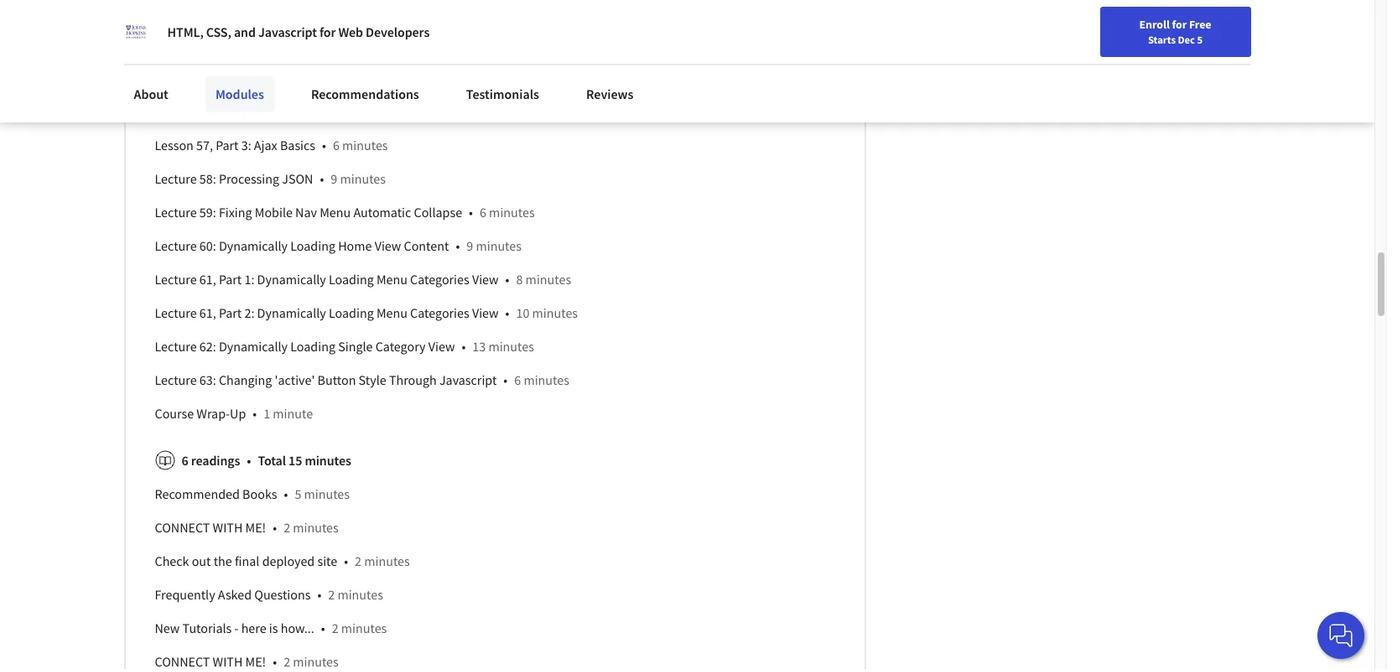 Task type: vqa. For each thing, say whether or not it's contained in the screenshot.
Learn in the • LEARN MORE
no



Task type: locate. For each thing, give the bounding box(es) containing it.
lecture for lecture 62: dynamically loading single category view
[[155, 338, 197, 355]]

menu for 2:
[[377, 304, 408, 321]]

15
[[289, 452, 302, 469]]

modules link
[[206, 76, 274, 112]]

reviews link
[[576, 76, 644, 112]]

for right 12
[[320, 23, 336, 40]]

4 lecture from the top
[[155, 271, 197, 288]]

html, css, and javascript for web developers
[[167, 23, 430, 40]]

menu right the nav
[[320, 204, 351, 220]]

0 horizontal spatial 9
[[331, 170, 338, 187]]

ajax down lesson 56: http basics • 12 minutes
[[254, 69, 278, 86]]

menu
[[320, 204, 351, 220], [377, 271, 408, 288], [377, 304, 408, 321]]

minutes
[[318, 36, 364, 53], [349, 103, 395, 120], [342, 137, 388, 153], [340, 170, 386, 187], [489, 204, 535, 220], [476, 237, 522, 254], [526, 271, 572, 288], [532, 304, 578, 321], [489, 338, 534, 355], [524, 372, 570, 388], [305, 452, 351, 469], [304, 486, 350, 502], [293, 519, 339, 536], [364, 553, 410, 570], [338, 586, 383, 603], [341, 620, 387, 637]]

categories
[[410, 271, 470, 288], [410, 304, 470, 321]]

1 horizontal spatial javascript
[[440, 372, 497, 388]]

5 right dec at the right of the page
[[1198, 33, 1203, 46]]

5 down • total 15 minutes
[[295, 486, 302, 502]]

57, for 1:
[[196, 69, 213, 86]]

2: for dynamically
[[245, 304, 255, 321]]

recommendations
[[311, 86, 419, 102]]

up
[[230, 405, 246, 422]]

61,
[[200, 271, 216, 288], [200, 304, 216, 321]]

part left 3:
[[216, 137, 239, 153]]

fixing
[[219, 204, 252, 220]]

wrap-
[[197, 405, 230, 422]]

2 lecture from the top
[[155, 204, 197, 220]]

9 up lecture 59: fixing mobile nav menu automatic collapse • 6 minutes
[[331, 170, 338, 187]]

testimonials
[[466, 86, 540, 102]]

1 vertical spatial 5
[[295, 486, 302, 502]]

3 ajax from the top
[[254, 137, 278, 153]]

1 vertical spatial 61,
[[200, 304, 216, 321]]

13 down recommendations
[[333, 103, 346, 120]]

2 ajax from the top
[[254, 103, 278, 120]]

about
[[134, 86, 169, 102]]

0 vertical spatial 9
[[331, 170, 338, 187]]

0 vertical spatial 61,
[[200, 271, 216, 288]]

58:
[[200, 170, 216, 187]]

http
[[216, 36, 247, 53]]

for up dec at the right of the page
[[1173, 17, 1188, 32]]

view right home
[[375, 237, 401, 254]]

0 vertical spatial 2:
[[241, 103, 251, 120]]

62:
[[200, 338, 216, 355]]

2 down site
[[328, 586, 335, 603]]

starts
[[1149, 33, 1177, 46]]

css,
[[206, 23, 231, 40]]

lecture for lecture 58: processing json
[[155, 170, 197, 187]]

view left 10
[[472, 304, 499, 321]]

1 vertical spatial menu
[[377, 271, 408, 288]]

61, for 1:
[[200, 271, 216, 288]]

part for lesson 57, part 2: ajax basics • 13 minutes
[[216, 103, 239, 120]]

single
[[338, 338, 373, 355]]

enroll
[[1140, 17, 1170, 32]]

lecture
[[155, 170, 197, 187], [155, 204, 197, 220], [155, 237, 197, 254], [155, 271, 197, 288], [155, 304, 197, 321], [155, 338, 197, 355], [155, 372, 197, 388]]

mobile
[[255, 204, 293, 220]]

part down the fixing at the left top of page
[[219, 271, 242, 288]]

basics up json
[[280, 137, 316, 153]]

basics up 'lesson 57, part 3: ajax basics • 6 minutes'
[[280, 103, 316, 120]]

2 vertical spatial ajax
[[254, 137, 278, 153]]

57, down 56:
[[196, 69, 213, 86]]

new
[[155, 620, 180, 637]]

12
[[302, 36, 315, 53]]

categories up category
[[410, 304, 470, 321]]

new tutorials - here is how... • 2 minutes
[[155, 620, 387, 637]]

part
[[216, 69, 239, 86], [216, 103, 239, 120], [216, 137, 239, 153], [219, 271, 242, 288], [219, 304, 242, 321]]

1 vertical spatial ajax
[[254, 103, 278, 120]]

7 lecture from the top
[[155, 372, 197, 388]]

view right category
[[429, 338, 455, 355]]

basics
[[249, 36, 285, 53], [280, 69, 316, 86], [280, 103, 316, 120], [280, 137, 316, 153]]

2 vertical spatial 57,
[[196, 137, 213, 153]]

6 lecture from the top
[[155, 338, 197, 355]]

content
[[404, 237, 449, 254]]

part for lecture 61, part 1: dynamically loading menu categories view • 8 minutes
[[219, 271, 242, 288]]

57, for 3:
[[196, 137, 213, 153]]

dynamically
[[219, 237, 288, 254], [257, 271, 326, 288], [257, 304, 326, 321], [219, 338, 288, 355]]

1 categories from the top
[[410, 271, 470, 288]]

1 lecture from the top
[[155, 170, 197, 187]]

0 vertical spatial 5
[[1198, 33, 1203, 46]]

lesson 57, part 2: ajax basics • 13 minutes
[[155, 103, 395, 120]]

basics down 12
[[280, 69, 316, 86]]

basics for 2:
[[280, 103, 316, 120]]

2: down modules
[[241, 103, 251, 120]]

style
[[359, 372, 387, 388]]

9 right content
[[467, 237, 473, 254]]

0 vertical spatial menu
[[320, 204, 351, 220]]

2:
[[241, 103, 251, 120], [245, 304, 255, 321]]

2 right 'me!' in the bottom left of the page
[[284, 519, 290, 536]]

57, down lesson 57, part 1: ajax basics
[[196, 103, 213, 120]]

6 left readings
[[182, 452, 188, 469]]

part up changing
[[219, 304, 242, 321]]

loading
[[291, 237, 336, 254], [329, 271, 374, 288], [329, 304, 374, 321], [291, 338, 336, 355]]

1: down the fixing at the left top of page
[[245, 271, 255, 288]]

button
[[318, 372, 356, 388]]

testimonials link
[[456, 76, 550, 112]]

2 61, from the top
[[200, 304, 216, 321]]

13 right category
[[473, 338, 486, 355]]

1 vertical spatial 2:
[[245, 304, 255, 321]]

lecture 61, part 2: dynamically loading menu categories view • 10 minutes
[[155, 304, 578, 321]]

loading up single
[[329, 304, 374, 321]]

2
[[284, 519, 290, 536], [355, 553, 362, 570], [328, 586, 335, 603], [332, 620, 339, 637]]

categories for lecture 61, part 1: dynamically loading menu categories view
[[410, 271, 470, 288]]

1 horizontal spatial 5
[[1198, 33, 1203, 46]]

0 vertical spatial 1:
[[241, 69, 251, 86]]

ajax right 3:
[[254, 137, 278, 153]]

reviews
[[587, 86, 634, 102]]

for
[[1173, 17, 1188, 32], [320, 23, 336, 40]]

1:
[[241, 69, 251, 86], [245, 271, 255, 288]]

3 57, from the top
[[196, 137, 213, 153]]

javascript right the through
[[440, 372, 497, 388]]

coursera image
[[20, 14, 127, 40]]

1 vertical spatial javascript
[[440, 372, 497, 388]]

recommended books • 5 minutes
[[155, 486, 350, 502]]

part for lecture 61, part 2: dynamically loading menu categories view • 10 minutes
[[219, 304, 242, 321]]

json
[[282, 170, 313, 187]]

5 lecture from the top
[[155, 304, 197, 321]]

57,
[[196, 69, 213, 86], [196, 103, 213, 120], [196, 137, 213, 153]]

ajax for 1:
[[254, 69, 278, 86]]

0 vertical spatial categories
[[410, 271, 470, 288]]

4 lesson from the top
[[155, 137, 194, 153]]

menu up category
[[377, 304, 408, 321]]

ajax for 3:
[[254, 137, 278, 153]]

1 horizontal spatial for
[[1173, 17, 1188, 32]]

61, up the 62:
[[200, 304, 216, 321]]

menu for 1:
[[377, 271, 408, 288]]

here
[[241, 620, 267, 637]]

lecture for lecture 61, part 2: dynamically loading menu categories view
[[155, 304, 197, 321]]

• total 15 minutes
[[247, 452, 351, 469]]

deployed
[[262, 553, 315, 570]]

categories down content
[[410, 271, 470, 288]]

readings
[[191, 452, 240, 469]]

57, for 2:
[[196, 103, 213, 120]]

0 vertical spatial 13
[[333, 103, 346, 120]]

minute
[[273, 405, 313, 422]]

1 vertical spatial 1:
[[245, 271, 255, 288]]

61, down 60:
[[200, 271, 216, 288]]

3 lesson from the top
[[155, 103, 194, 120]]

1 vertical spatial 57,
[[196, 103, 213, 120]]

1 vertical spatial categories
[[410, 304, 470, 321]]

category
[[376, 338, 426, 355]]

9
[[331, 170, 338, 187], [467, 237, 473, 254]]

2 57, from the top
[[196, 103, 213, 120]]

2: up changing
[[245, 304, 255, 321]]

1 vertical spatial 9
[[467, 237, 473, 254]]

ajax down modules
[[254, 103, 278, 120]]

1 ajax from the top
[[254, 69, 278, 86]]

57, up 58:
[[196, 137, 213, 153]]

1 57, from the top
[[196, 69, 213, 86]]

3 lecture from the top
[[155, 237, 197, 254]]

13
[[333, 103, 346, 120], [473, 338, 486, 355]]

dynamically up lecture 62: dynamically loading single category view • 13 minutes
[[257, 304, 326, 321]]

2 lesson from the top
[[155, 69, 194, 86]]

processing
[[219, 170, 279, 187]]

part for lesson 57, part 3: ajax basics • 6 minutes
[[216, 137, 239, 153]]

1: down lesson 56: http basics • 12 minutes
[[241, 69, 251, 86]]

enroll for free starts dec 5
[[1140, 17, 1212, 46]]

0 vertical spatial 57,
[[196, 69, 213, 86]]

0 horizontal spatial javascript
[[258, 23, 317, 40]]

books
[[243, 486, 277, 502]]

2 categories from the top
[[410, 304, 470, 321]]

ajax
[[254, 69, 278, 86], [254, 103, 278, 120], [254, 137, 278, 153]]

6 down 10
[[515, 372, 521, 388]]

automatic
[[354, 204, 411, 220]]

6 down recommendations
[[333, 137, 340, 153]]

for inside the enroll for free starts dec 5
[[1173, 17, 1188, 32]]

1 61, from the top
[[200, 271, 216, 288]]

lecture 59: fixing mobile nav menu automatic collapse • 6 minutes
[[155, 204, 535, 220]]

menu up lecture 61, part 2: dynamically loading menu categories view • 10 minutes
[[377, 271, 408, 288]]

through
[[389, 372, 437, 388]]

lesson
[[155, 36, 194, 53], [155, 69, 194, 86], [155, 103, 194, 120], [155, 137, 194, 153]]

3:
[[241, 137, 251, 153]]

1 lesson from the top
[[155, 36, 194, 53]]

out
[[192, 553, 211, 570]]

part down the http
[[216, 69, 239, 86]]

loading down the nav
[[291, 237, 336, 254]]

None search field
[[239, 10, 642, 44]]

0 horizontal spatial for
[[320, 23, 336, 40]]

home
[[338, 237, 372, 254]]

nav
[[295, 204, 317, 220]]

0 vertical spatial ajax
[[254, 69, 278, 86]]

63:
[[200, 372, 216, 388]]

dynamically down lecture 60: dynamically loading home view content • 9 minutes
[[257, 271, 326, 288]]

lecture 62: dynamically loading single category view • 13 minutes
[[155, 338, 534, 355]]

2 vertical spatial menu
[[377, 304, 408, 321]]

javascript
[[258, 23, 317, 40], [440, 372, 497, 388]]

lecture for lecture 60: dynamically loading home view content
[[155, 237, 197, 254]]

javascript right and
[[258, 23, 317, 40]]

part down modules
[[216, 103, 239, 120]]

1 horizontal spatial 13
[[473, 338, 486, 355]]

2: for ajax
[[241, 103, 251, 120]]



Task type: describe. For each thing, give the bounding box(es) containing it.
lecture for lecture 59: fixing mobile nav menu automatic collapse
[[155, 204, 197, 220]]

course
[[155, 405, 194, 422]]

59:
[[200, 204, 216, 220]]

johns hopkins university image
[[124, 20, 147, 44]]

lecture 58: processing json • 9 minutes
[[155, 170, 386, 187]]

8
[[516, 271, 523, 288]]

1
[[264, 405, 270, 422]]

lesson for lesson 57, part 2: ajax basics • 13 minutes
[[155, 103, 194, 120]]

lecture for lecture 61, part 1: dynamically loading menu categories view
[[155, 271, 197, 288]]

-
[[235, 620, 239, 637]]

final
[[235, 553, 260, 570]]

with
[[213, 519, 243, 536]]

lesson 57, part 1: ajax basics
[[155, 69, 316, 86]]

'active'
[[275, 372, 315, 388]]

is
[[269, 620, 278, 637]]

61, for 2:
[[200, 304, 216, 321]]

lecture 60: dynamically loading home view content • 9 minutes
[[155, 237, 522, 254]]

ajax for 2:
[[254, 103, 278, 120]]

6 readings
[[182, 452, 240, 469]]

categories for lecture 61, part 2: dynamically loading menu categories view
[[410, 304, 470, 321]]

basics right the http
[[249, 36, 285, 53]]

frequently asked questions • 2 minutes
[[155, 586, 383, 603]]

lecture 61, part 1: dynamically loading menu categories view • 8 minutes
[[155, 271, 572, 288]]

5 inside the enroll for free starts dec 5
[[1198, 33, 1203, 46]]

web
[[339, 23, 363, 40]]

dynamically up changing
[[219, 338, 288, 355]]

frequently
[[155, 586, 215, 603]]

1 vertical spatial 13
[[473, 338, 486, 355]]

collapse
[[414, 204, 462, 220]]

asked
[[218, 586, 252, 603]]

html,
[[167, 23, 204, 40]]

recommendations link
[[301, 76, 429, 112]]

lesson 57, part 3: ajax basics • 6 minutes
[[155, 137, 388, 153]]

lesson for lesson 57, part 1: ajax basics
[[155, 69, 194, 86]]

questions
[[254, 586, 311, 603]]

view left 8
[[472, 271, 499, 288]]

10
[[516, 304, 530, 321]]

chat with us image
[[1328, 623, 1355, 650]]

60:
[[200, 237, 216, 254]]

0 horizontal spatial 5
[[295, 486, 302, 502]]

0 vertical spatial javascript
[[258, 23, 317, 40]]

connect
[[155, 519, 210, 536]]

free
[[1190, 17, 1212, 32]]

basics for 3:
[[280, 137, 316, 153]]

check
[[155, 553, 189, 570]]

lesson for lesson 57, part 3: ajax basics • 6 minutes
[[155, 137, 194, 153]]

basics for 1:
[[280, 69, 316, 86]]

2 right site
[[355, 553, 362, 570]]

about link
[[124, 76, 179, 112]]

the
[[214, 553, 232, 570]]

how...
[[281, 620, 314, 637]]

show notifications image
[[1149, 21, 1169, 41]]

lesson 56: http basics • 12 minutes
[[155, 36, 364, 53]]

1: for ajax
[[241, 69, 251, 86]]

dec
[[1179, 33, 1196, 46]]

part for lesson 57, part 1: ajax basics
[[216, 69, 239, 86]]

total
[[258, 452, 286, 469]]

site
[[318, 553, 338, 570]]

connect with me! • 2 minutes
[[155, 519, 339, 536]]

0 horizontal spatial 13
[[333, 103, 346, 120]]

check out the final deployed site • 2 minutes
[[155, 553, 410, 570]]

lecture 63: changing 'active' button style through javascript • 6 minutes
[[155, 372, 570, 388]]

changing
[[219, 372, 272, 388]]

loading down home
[[329, 271, 374, 288]]

1: for dynamically
[[245, 271, 255, 288]]

course wrap-up • 1 minute
[[155, 405, 313, 422]]

56:
[[196, 36, 213, 53]]

dynamically down the fixing at the left top of page
[[219, 237, 288, 254]]

and
[[234, 23, 256, 40]]

recommended
[[155, 486, 240, 502]]

1 horizontal spatial 9
[[467, 237, 473, 254]]

6 right the collapse
[[480, 204, 487, 220]]

modules
[[216, 86, 264, 102]]

lecture for lecture 63: changing 'active' button style through javascript
[[155, 372, 197, 388]]

developers
[[366, 23, 430, 40]]

tutorials
[[183, 620, 232, 637]]

2 right how...
[[332, 620, 339, 637]]

lesson for lesson 56: http basics • 12 minutes
[[155, 36, 194, 53]]

me!
[[245, 519, 266, 536]]

loading up 'active'
[[291, 338, 336, 355]]



